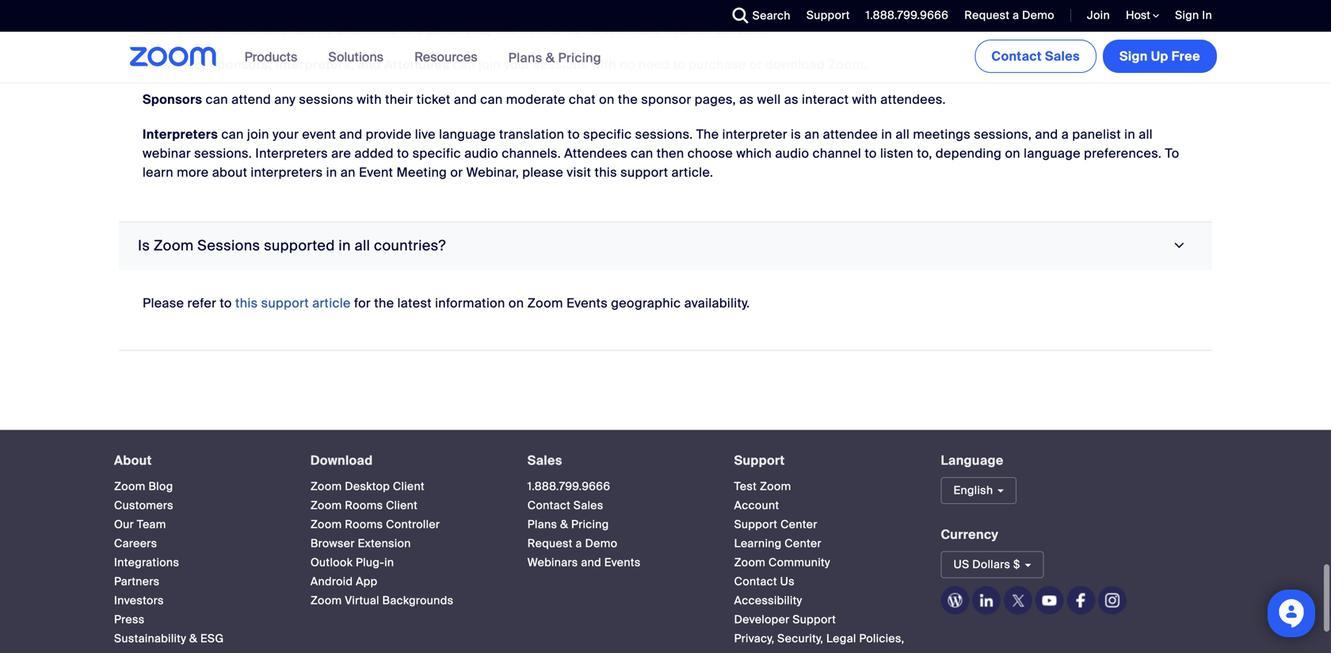 Task type: describe. For each thing, give the bounding box(es) containing it.
panelist inside can join your event and provide live language translation to specific sessions. the interpreter is an attendee in all meetings sessions, and a panelist in all webinar sessions. interpreters are added to specific audio channels. attendees can then choose which audio channel to listen to, depending on language preferences. to learn more about interpreters in an event meeting or webinar, please visit this support article.
[[1073, 126, 1122, 143]]

the right "by"
[[497, 21, 517, 38]]

press
[[114, 612, 145, 627]]

refer
[[187, 295, 217, 311]]

in up preferences. at the right of page
[[1125, 126, 1136, 143]]

controller
[[386, 517, 440, 532]]

webinars
[[528, 555, 578, 570]]

2 audio from the left
[[776, 145, 810, 162]]

it
[[628, 21, 636, 38]]

about
[[114, 452, 152, 469]]

a right up
[[622, 2, 629, 19]]

event
[[359, 164, 393, 181]]

a down depending on the top of page
[[416, 21, 424, 38]]

the right have
[[933, 2, 953, 19]]

products button
[[245, 32, 305, 82]]

join inside can join your event and provide live language translation to specific sessions. the interpreter is an attendee in all meetings sessions, and a panelist in all webinar sessions. interpreters are added to specific audio channels. attendees can then choose which audio channel to listen to, depending on language preferences. to learn more about interpreters in an event meeting or webinar, please visit this support article.
[[247, 126, 269, 143]]

zoom.
[[828, 56, 868, 73]]

interact inside are people attending your event. depending on whether you set up a session as a meeting or webinar, attendees have the ability to interact with the host and each other. an attendee can be promoted to a panelist by the host or co-host if it is a webinar session.
[[1012, 2, 1058, 19]]

1 vertical spatial center
[[785, 536, 822, 551]]

1 vertical spatial language
[[1024, 145, 1081, 162]]

0 vertical spatial center
[[781, 517, 818, 532]]

host button
[[1126, 8, 1160, 23]]

us dollars $ button
[[941, 551, 1044, 578]]

sessions,
[[974, 126, 1032, 143]]

about
[[212, 164, 247, 181]]

by
[[479, 21, 493, 38]]

community
[[769, 555, 831, 570]]

and down promoted
[[357, 56, 381, 73]]

1 vertical spatial client
[[386, 498, 418, 513]]

0 vertical spatial attendees
[[384, 56, 450, 73]]

the down no
[[618, 91, 638, 108]]

android app link
[[311, 574, 378, 589]]

virtual
[[345, 593, 380, 608]]

us dollars $
[[954, 557, 1021, 572]]

depending
[[413, 2, 480, 19]]

speakers, sponsors, interpreters, and attendees can join your sessions with no need to purchase or download zoom.
[[143, 56, 868, 73]]

channels.
[[502, 145, 561, 162]]

or left webinar,
[[766, 2, 778, 19]]

& inside zoom blog customers our team careers integrations partners investors press sustainability & esg
[[189, 631, 198, 646]]

zoom virtual backgrounds link
[[311, 593, 454, 608]]

events inside 1.888.799.9666 contact sales plans & pricing request a demo webinars and events
[[605, 555, 641, 570]]

a down session
[[653, 21, 661, 38]]

currency
[[941, 526, 999, 543]]

0 horizontal spatial contact sales link
[[528, 498, 604, 513]]

live
[[415, 126, 436, 143]]

1 vertical spatial your
[[504, 56, 531, 73]]

zoom rooms controller link
[[311, 517, 440, 532]]

outlook plug-in link
[[311, 555, 394, 570]]

integrations
[[114, 555, 179, 570]]

to
[[1166, 145, 1180, 162]]

are inside are people attending your event. depending on whether you set up a session as a meeting or webinar, attendees have the ability to interact with the host and each other. an attendee can be promoted to a panelist by the host or co-host if it is a webinar session.
[[211, 2, 231, 19]]

the left host
[[1090, 2, 1110, 19]]

added
[[355, 145, 394, 162]]

depending
[[936, 145, 1002, 162]]

no
[[620, 56, 636, 73]]

right image
[[1169, 238, 1191, 253]]

careers
[[114, 536, 157, 551]]

any
[[275, 91, 296, 108]]

are people attending your event. depending on whether you set up a session as a meeting or webinar, attendees have the ability to interact with the host and each other. an attendee can be promoted to a panelist by the host or co-host if it is a webinar session.
[[143, 2, 1167, 38]]

2 horizontal spatial host
[[1113, 2, 1140, 19]]

to right need
[[673, 56, 686, 73]]

support center link
[[734, 517, 818, 532]]

is zoom sessions supported in all countries? button
[[119, 222, 1213, 270]]

0 horizontal spatial sessions.
[[194, 145, 252, 162]]

privacy,
[[734, 631, 775, 646]]

more
[[177, 164, 209, 181]]

1 horizontal spatial join
[[479, 56, 501, 73]]

to,
[[917, 145, 933, 162]]

sponsors
[[143, 91, 202, 108]]

support inside can join your event and provide live language translation to specific sessions. the interpreter is an attendee in all meetings sessions, and a panelist in all webinar sessions. interpreters are added to specific audio channels. attendees can then choose which audio channel to listen to, depending on language preferences. to learn more about interpreters in an event meeting or webinar, please visit this support article.
[[621, 164, 668, 181]]

support up zoom. on the right of page
[[807, 8, 850, 23]]

zoom rooms client link
[[311, 498, 418, 513]]

speakers,
[[143, 56, 206, 73]]

2 rooms from the top
[[345, 517, 383, 532]]

sign up free
[[1120, 48, 1201, 65]]

meetings navigation
[[972, 32, 1221, 76]]

information
[[435, 295, 505, 311]]

test zoom link
[[734, 479, 792, 494]]

attending
[[281, 2, 339, 19]]

sponsors,
[[209, 56, 272, 73]]

event.
[[372, 2, 409, 19]]

contact sales link inside meetings navigation
[[975, 40, 1097, 73]]

and inside test zoom account support center learning center zoom community contact us accessibility developer support privacy, security, legal policies, and modern slavery ac
[[734, 650, 755, 653]]

support up privacy, security, legal policies, and modern slavery ac link
[[793, 612, 836, 627]]

zoom community link
[[734, 555, 831, 570]]

1.888.799.9666 contact sales plans & pricing request a demo webinars and events
[[528, 479, 641, 570]]

channel
[[813, 145, 862, 162]]

are inside can join your event and provide live language translation to specific sessions. the interpreter is an attendee in all meetings sessions, and a panelist in all webinar sessions. interpreters are added to specific audio channels. attendees can then choose which audio channel to listen to, depending on language preferences. to learn more about interpreters in an event meeting or webinar, please visit this support article.
[[331, 145, 351, 162]]

team
[[137, 517, 166, 532]]

a left meeting
[[701, 2, 708, 19]]

on inside can join your event and provide live language translation to specific sessions. the interpreter is an attendee in all meetings sessions, and a panelist in all webinar sessions. interpreters are added to specific audio channels. attendees can then choose which audio channel to listen to, depending on language preferences. to learn more about interpreters in an event meeting or webinar, please visit this support article.
[[1005, 145, 1021, 162]]

interpreters inside can join your event and provide live language translation to specific sessions. the interpreter is an attendee in all meetings sessions, and a panelist in all webinar sessions. interpreters are added to specific audio channels. attendees can then choose which audio channel to listen to, depending on language preferences. to learn more about interpreters in an event meeting or webinar, please visit this support article.
[[255, 145, 328, 162]]

join link up meetings navigation
[[1088, 8, 1111, 23]]

support down account "link"
[[734, 517, 778, 532]]

join link left host
[[1076, 0, 1115, 32]]

careers link
[[114, 536, 157, 551]]

demo inside 1.888.799.9666 contact sales plans & pricing request a demo webinars and events
[[585, 536, 618, 551]]

0 horizontal spatial host
[[520, 21, 547, 38]]

1 horizontal spatial as
[[740, 91, 754, 108]]

account link
[[734, 498, 780, 513]]

your inside can join your event and provide live language translation to specific sessions. the interpreter is an attendee in all meetings sessions, and a panelist in all webinar sessions. interpreters are added to specific audio channels. attendees can then choose which audio channel to listen to, depending on language preferences. to learn more about interpreters in an event meeting or webinar, please visit this support article.
[[273, 126, 299, 143]]

sign for sign up free
[[1120, 48, 1148, 65]]

purchase
[[689, 56, 746, 73]]

1 horizontal spatial demo
[[1023, 8, 1055, 23]]

can inside are people attending your event. depending on whether you set up a session as a meeting or webinar, attendees have the ability to interact with the host and each other. an attendee can be promoted to a panelist by the host or co-host if it is a webinar session.
[[292, 21, 315, 38]]

all inside dropdown button
[[355, 237, 370, 255]]

press link
[[114, 612, 145, 627]]

1 vertical spatial sales
[[528, 452, 563, 469]]

plans inside product information navigation
[[509, 49, 543, 66]]

pricing inside product information navigation
[[558, 49, 602, 66]]

zoom logo image
[[130, 47, 217, 67]]

in down event
[[326, 164, 337, 181]]

sustainability & esg link
[[114, 631, 224, 646]]

sales link
[[528, 452, 563, 469]]

to down event.
[[401, 21, 413, 38]]

to right refer
[[220, 295, 232, 311]]

your inside are people attending your event. depending on whether you set up a session as a meeting or webinar, attendees have the ability to interact with the host and each other. an attendee can be promoted to a panelist by the host or co-host if it is a webinar session.
[[342, 2, 369, 19]]

free
[[1172, 48, 1201, 65]]

0 vertical spatial request
[[965, 8, 1010, 23]]

zoom blog link
[[114, 479, 173, 494]]

learn
[[143, 164, 174, 181]]

events inside is zoom sessions supported in all countries? tab list
[[567, 295, 608, 311]]

sponsor
[[641, 91, 692, 108]]

contact us link
[[734, 574, 795, 589]]

accessibility
[[734, 593, 803, 608]]

meeting
[[397, 164, 447, 181]]

1.888.799.9666 for 1.888.799.9666 contact sales plans & pricing request a demo webinars and events
[[528, 479, 611, 494]]

extension
[[358, 536, 411, 551]]

is
[[138, 237, 150, 255]]

pages,
[[695, 91, 736, 108]]

meetings
[[913, 126, 971, 143]]

contact inside 1.888.799.9666 contact sales plans & pricing request a demo webinars and events
[[528, 498, 571, 513]]

1 vertical spatial support
[[261, 295, 309, 311]]

attendees inside can join your event and provide live language translation to specific sessions. the interpreter is an attendee in all meetings sessions, and a panelist in all webinar sessions. interpreters are added to specific audio channels. attendees can then choose which audio channel to listen to, depending on language preferences. to learn more about interpreters in an event meeting or webinar, please visit this support article.
[[564, 145, 628, 162]]

us
[[781, 574, 795, 589]]

language
[[941, 452, 1004, 469]]

is inside are people attending your event. depending on whether you set up a session as a meeting or webinar, attendees have the ability to interact with the host and each other. an attendee can be promoted to a panelist by the host or co-host if it is a webinar session.
[[640, 21, 650, 38]]

support link up zoom. on the right of page
[[807, 8, 850, 23]]

dollars
[[973, 557, 1011, 572]]

be
[[318, 21, 334, 38]]

webinar inside are people attending your event. depending on whether you set up a session as a meeting or webinar, attendees have the ability to interact with the host and each other. an attendee can be promoted to a panelist by the host or co-host if it is a webinar session.
[[664, 21, 712, 38]]

banner containing contact sales
[[111, 32, 1221, 84]]

visit
[[567, 164, 592, 181]]

android
[[311, 574, 353, 589]]

customers link
[[114, 498, 174, 513]]

0 vertical spatial client
[[393, 479, 425, 494]]

the
[[697, 126, 719, 143]]

1 horizontal spatial sessions.
[[635, 126, 693, 143]]

1 vertical spatial this
[[235, 295, 258, 311]]

and right ticket
[[454, 91, 477, 108]]

1 rooms from the top
[[345, 498, 383, 513]]

about link
[[114, 452, 152, 469]]

plug-
[[356, 555, 385, 570]]



Task type: locate. For each thing, give the bounding box(es) containing it.
1 vertical spatial 1.888.799.9666
[[528, 479, 611, 494]]

an left the event
[[341, 164, 356, 181]]

sign inside button
[[1120, 48, 1148, 65]]

0 horizontal spatial all
[[355, 237, 370, 255]]

sales down 1.888.799.9666 link
[[574, 498, 604, 513]]

webinar down session
[[664, 21, 712, 38]]

in down extension
[[385, 555, 394, 570]]

with
[[1062, 2, 1087, 19], [592, 56, 617, 73], [357, 91, 382, 108], [853, 91, 878, 108]]

events left geographic
[[567, 295, 608, 311]]

contact inside "link"
[[992, 48, 1042, 65]]

1 vertical spatial attendees
[[564, 145, 628, 162]]

1 vertical spatial specific
[[413, 145, 461, 162]]

sessions up event
[[299, 91, 354, 108]]

to left listen
[[865, 145, 877, 162]]

attendees up visit in the top left of the page
[[564, 145, 628, 162]]

panelist inside are people attending your event. depending on whether you set up a session as a meeting or webinar, attendees have the ability to interact with the host and each other. an attendee can be promoted to a panelist by the host or co-host if it is a webinar session.
[[427, 21, 476, 38]]

an
[[214, 21, 231, 38]]

us
[[954, 557, 970, 572]]

sessions. up then
[[635, 126, 693, 143]]

1 horizontal spatial interpreters
[[255, 145, 328, 162]]

1 horizontal spatial attendees
[[564, 145, 628, 162]]

translation
[[499, 126, 565, 143]]

or left co-
[[550, 21, 563, 38]]

an up channel
[[805, 126, 820, 143]]

0 vertical spatial support
[[621, 164, 668, 181]]

search
[[753, 8, 791, 23]]

0 vertical spatial interpreters
[[143, 126, 218, 143]]

you
[[555, 2, 577, 19]]

well
[[757, 91, 781, 108]]

0 vertical spatial pricing
[[558, 49, 602, 66]]

security,
[[778, 631, 824, 646]]

on down sessions,
[[1005, 145, 1021, 162]]

1 horizontal spatial webinar
[[664, 21, 712, 38]]

all up preferences. at the right of page
[[1139, 126, 1153, 143]]

1 vertical spatial sign
[[1120, 48, 1148, 65]]

whether
[[502, 2, 552, 19]]

test
[[734, 479, 757, 494]]

browser
[[311, 536, 355, 551]]

browser extension link
[[311, 536, 411, 551]]

1 audio from the left
[[465, 145, 499, 162]]

their
[[385, 91, 413, 108]]

countries?
[[374, 237, 446, 255]]

join
[[479, 56, 501, 73], [247, 126, 269, 143]]

& inside 1.888.799.9666 contact sales plans & pricing request a demo webinars and events
[[560, 517, 569, 532]]

0 horizontal spatial demo
[[585, 536, 618, 551]]

1 horizontal spatial &
[[546, 49, 555, 66]]

0 horizontal spatial &
[[189, 631, 198, 646]]

1 horizontal spatial sales
[[574, 498, 604, 513]]

support link right the search
[[795, 0, 854, 32]]

1 horizontal spatial host
[[587, 21, 614, 38]]

ticket
[[417, 91, 451, 108]]

0 horizontal spatial attendee
[[234, 21, 289, 38]]

center up community in the right of the page
[[785, 536, 822, 551]]

app
[[356, 574, 378, 589]]

all left countries?
[[355, 237, 370, 255]]

banner
[[111, 32, 1221, 84]]

interpreters up interpreters
[[255, 145, 328, 162]]

rooms
[[345, 498, 383, 513], [345, 517, 383, 532]]

plans inside 1.888.799.9666 contact sales plans & pricing request a demo webinars and events
[[528, 517, 557, 532]]

this inside can join your event and provide live language translation to specific sessions. the interpreter is an attendee in all meetings sessions, and a panelist in all webinar sessions. interpreters are added to specific audio channels. attendees can then choose which audio channel to listen to, depending on language preferences. to learn more about interpreters in an event meeting or webinar, please visit this support article.
[[595, 164, 617, 181]]

and left sign in
[[1144, 2, 1167, 19]]

language right the live
[[439, 126, 496, 143]]

plans up "webinars"
[[528, 517, 557, 532]]

1 vertical spatial interact
[[802, 91, 849, 108]]

a right ability
[[1013, 8, 1020, 23]]

0 horizontal spatial language
[[439, 126, 496, 143]]

1 horizontal spatial this
[[595, 164, 617, 181]]

with inside are people attending your event. depending on whether you set up a session as a meeting or webinar, attendees have the ability to interact with the host and each other. an attendee can be promoted to a panelist by the host or co-host if it is a webinar session.
[[1062, 2, 1087, 19]]

1 vertical spatial demo
[[585, 536, 618, 551]]

product information navigation
[[233, 32, 613, 84]]

partners
[[114, 574, 160, 589]]

with left no
[[592, 56, 617, 73]]

request a demo
[[965, 8, 1055, 23]]

0 vertical spatial this
[[595, 164, 617, 181]]

& inside product information navigation
[[546, 49, 555, 66]]

up
[[1152, 48, 1169, 65]]

pricing down co-
[[558, 49, 602, 66]]

as left "well"
[[740, 91, 754, 108]]

0 vertical spatial sales
[[1046, 48, 1080, 65]]

as right session
[[683, 2, 698, 19]]

1 vertical spatial rooms
[[345, 517, 383, 532]]

0 vertical spatial your
[[342, 2, 369, 19]]

is zoom sessions supported in all countries? tab list
[[119, 0, 1213, 351]]

sustainability
[[114, 631, 186, 646]]

1.888.799.9666 left ability
[[866, 8, 949, 23]]

& down 1.888.799.9666 link
[[560, 517, 569, 532]]

your left event
[[273, 126, 299, 143]]

2 horizontal spatial all
[[1139, 126, 1153, 143]]

2 vertical spatial your
[[273, 126, 299, 143]]

language down sessions,
[[1024, 145, 1081, 162]]

1 horizontal spatial contact sales link
[[975, 40, 1097, 73]]

with left their
[[357, 91, 382, 108]]

as right "well"
[[785, 91, 799, 108]]

audio right which
[[776, 145, 810, 162]]

sign left up
[[1120, 48, 1148, 65]]

supported
[[264, 237, 335, 255]]

set
[[580, 2, 599, 19]]

geographic
[[611, 295, 681, 311]]

and down privacy,
[[734, 650, 755, 653]]

sponsors can attend any sessions with their ticket and can moderate chat on the sponsor pages, as well as interact with attendees.
[[143, 91, 946, 108]]

join down the attend on the top left
[[247, 126, 269, 143]]

interpreters
[[251, 164, 323, 181]]

webinars and events link
[[528, 555, 641, 570]]

is zoom sessions supported in all countries?
[[138, 237, 446, 255]]

or inside can join your event and provide live language translation to specific sessions. the interpreter is an attendee in all meetings sessions, and a panelist in all webinar sessions. interpreters are added to specific audio channels. attendees can then choose which audio channel to listen to, depending on language preferences. to learn more about interpreters in an event meeting or webinar, please visit this support article.
[[451, 164, 463, 181]]

0 horizontal spatial your
[[273, 126, 299, 143]]

0 horizontal spatial is
[[640, 21, 650, 38]]

which
[[737, 145, 772, 162]]

slavery
[[803, 650, 842, 653]]

1 vertical spatial panelist
[[1073, 126, 1122, 143]]

host down whether
[[520, 21, 547, 38]]

1 vertical spatial is
[[791, 126, 802, 143]]

0 vertical spatial are
[[211, 2, 231, 19]]

on right chat
[[599, 91, 615, 108]]

esg
[[200, 631, 224, 646]]

1 horizontal spatial all
[[896, 126, 910, 143]]

backgrounds
[[382, 593, 454, 608]]

$
[[1014, 557, 1021, 572]]

language
[[439, 126, 496, 143], [1024, 145, 1081, 162]]

and right "webinars"
[[581, 555, 602, 570]]

join down "by"
[[479, 56, 501, 73]]

1 vertical spatial &
[[560, 517, 569, 532]]

and right sessions,
[[1036, 126, 1059, 143]]

sessions.
[[635, 126, 693, 143], [194, 145, 252, 162]]

sessions
[[197, 237, 260, 255]]

partners link
[[114, 574, 160, 589]]

plans up moderate
[[509, 49, 543, 66]]

0 vertical spatial sessions
[[534, 56, 588, 73]]

1 vertical spatial webinar
[[143, 145, 191, 162]]

in
[[1203, 8, 1213, 23]]

0 horizontal spatial webinar
[[143, 145, 191, 162]]

0 horizontal spatial as
[[683, 2, 698, 19]]

0 horizontal spatial support
[[261, 295, 309, 311]]

0 vertical spatial contact sales link
[[975, 40, 1097, 73]]

1 vertical spatial events
[[605, 555, 641, 570]]

all up listen
[[896, 126, 910, 143]]

0 horizontal spatial sales
[[528, 452, 563, 469]]

1 vertical spatial are
[[331, 145, 351, 162]]

sessions down co-
[[534, 56, 588, 73]]

zoom desktop client zoom rooms client zoom rooms controller browser extension outlook plug-in android app zoom virtual backgrounds
[[311, 479, 454, 608]]

pricing inside 1.888.799.9666 contact sales plans & pricing request a demo webinars and events
[[572, 517, 609, 532]]

provide
[[366, 126, 412, 143]]

&
[[546, 49, 555, 66], [560, 517, 569, 532], [189, 631, 198, 646]]

1 horizontal spatial specific
[[584, 126, 632, 143]]

2 vertical spatial contact
[[734, 574, 778, 589]]

center up learning center link
[[781, 517, 818, 532]]

demo up contact sales at the right of page
[[1023, 8, 1055, 23]]

1 vertical spatial plans
[[528, 517, 557, 532]]

test zoom account support center learning center zoom community contact us accessibility developer support privacy, security, legal policies, and modern slavery ac
[[734, 479, 905, 653]]

and inside are people attending your event. depending on whether you set up a session as a meeting or webinar, attendees have the ability to interact with the host and each other. an attendee can be promoted to a panelist by the host or co-host if it is a webinar session.
[[1144, 2, 1167, 19]]

a inside can join your event and provide live language translation to specific sessions. the interpreter is an attendee in all meetings sessions, and a panelist in all webinar sessions. interpreters are added to specific audio channels. attendees can then choose which audio channel to listen to, depending on language preferences. to learn more about interpreters in an event meeting or webinar, please visit this support article.
[[1062, 126, 1069, 143]]

0 vertical spatial sessions.
[[635, 126, 693, 143]]

interpreter
[[723, 126, 788, 143]]

an
[[805, 126, 820, 143], [341, 164, 356, 181]]

1 horizontal spatial audio
[[776, 145, 810, 162]]

0 horizontal spatial are
[[211, 2, 231, 19]]

and inside 1.888.799.9666 contact sales plans & pricing request a demo webinars and events
[[581, 555, 602, 570]]

panelist up preferences. at the right of page
[[1073, 126, 1122, 143]]

0 horizontal spatial sign
[[1120, 48, 1148, 65]]

1 horizontal spatial interact
[[1012, 2, 1058, 19]]

preferences.
[[1084, 145, 1162, 162]]

0 vertical spatial plans
[[509, 49, 543, 66]]

support down then
[[621, 164, 668, 181]]

your up moderate
[[504, 56, 531, 73]]

on
[[484, 2, 499, 19], [599, 91, 615, 108], [1005, 145, 1021, 162], [509, 295, 524, 311]]

to right ability
[[996, 2, 1008, 19]]

1 horizontal spatial 1.888.799.9666
[[866, 8, 949, 23]]

in inside dropdown button
[[339, 237, 351, 255]]

0 vertical spatial join
[[479, 56, 501, 73]]

plans & pricing link
[[509, 49, 602, 66], [509, 49, 602, 66], [528, 517, 609, 532]]

join
[[1088, 8, 1111, 23]]

to down provide
[[397, 145, 409, 162]]

2 vertical spatial &
[[189, 631, 198, 646]]

rooms down 'desktop'
[[345, 498, 383, 513]]

attendee up channel
[[823, 126, 878, 143]]

sales inside "link"
[[1046, 48, 1080, 65]]

sign in link
[[1164, 0, 1221, 32], [1176, 8, 1213, 23]]

0 horizontal spatial specific
[[413, 145, 461, 162]]

1.888.799.9666 down sales link
[[528, 479, 611, 494]]

1 vertical spatial an
[[341, 164, 356, 181]]

zoom inside zoom blog customers our team careers integrations partners investors press sustainability & esg
[[114, 479, 146, 494]]

0 horizontal spatial this
[[235, 295, 258, 311]]

sign for sign in
[[1176, 8, 1200, 23]]

attendee inside can join your event and provide live language translation to specific sessions. the interpreter is an attendee in all meetings sessions, and a panelist in all webinar sessions. interpreters are added to specific audio channels. attendees can then choose which audio channel to listen to, depending on language preferences. to learn more about interpreters in an event meeting or webinar, please visit this support article.
[[823, 126, 878, 143]]

1 vertical spatial contact
[[528, 498, 571, 513]]

this right visit in the top left of the page
[[595, 164, 617, 181]]

the right for
[[374, 295, 394, 311]]

0 horizontal spatial interact
[[802, 91, 849, 108]]

english button
[[941, 477, 1017, 504]]

0 vertical spatial rooms
[[345, 498, 383, 513]]

sales up 1.888.799.9666 link
[[528, 452, 563, 469]]

2 horizontal spatial your
[[504, 56, 531, 73]]

is zoom sessions supported in all countries? main content
[[0, 0, 1332, 430]]

on up "by"
[[484, 2, 499, 19]]

request
[[965, 8, 1010, 23], [528, 536, 573, 551]]

request up "webinars"
[[528, 536, 573, 551]]

listen
[[881, 145, 914, 162]]

interact up contact sales at the right of page
[[1012, 2, 1058, 19]]

1 vertical spatial sessions.
[[194, 145, 252, 162]]

need
[[639, 56, 670, 73]]

specific down chat
[[584, 126, 632, 143]]

support up "test zoom" link
[[734, 452, 785, 469]]

0 horizontal spatial sessions
[[299, 91, 354, 108]]

audio up webinar,
[[465, 145, 499, 162]]

2 horizontal spatial contact
[[992, 48, 1042, 65]]

0 horizontal spatial contact
[[528, 498, 571, 513]]

moderate
[[506, 91, 566, 108]]

attendee inside are people attending your event. depending on whether you set up a session as a meeting or webinar, attendees have the ability to interact with the host and each other. an attendee can be promoted to a panelist by the host or co-host if it is a webinar session.
[[234, 21, 289, 38]]

1 horizontal spatial your
[[342, 2, 369, 19]]

with down zoom. on the right of page
[[853, 91, 878, 108]]

a right sessions,
[[1062, 126, 1069, 143]]

zoom inside dropdown button
[[154, 237, 194, 255]]

and up added
[[340, 126, 363, 143]]

solutions
[[328, 49, 384, 65]]

is inside can join your event and provide live language translation to specific sessions. the interpreter is an attendee in all meetings sessions, and a panelist in all webinar sessions. interpreters are added to specific audio channels. attendees can then choose which audio channel to listen to, depending on language preferences. to learn more about interpreters in an event meeting or webinar, please visit this support article.
[[791, 126, 802, 143]]

1 horizontal spatial is
[[791, 126, 802, 143]]

plans & pricing
[[509, 49, 602, 66]]

webinar up learn
[[143, 145, 191, 162]]

english
[[954, 483, 994, 498]]

a up webinars and events link
[[576, 536, 582, 551]]

this support article link
[[235, 295, 351, 311]]

event
[[302, 126, 336, 143]]

1 vertical spatial contact sales link
[[528, 498, 604, 513]]

2 vertical spatial sales
[[574, 498, 604, 513]]

0 vertical spatial an
[[805, 126, 820, 143]]

attend
[[232, 91, 271, 108]]

contact
[[992, 48, 1042, 65], [528, 498, 571, 513], [734, 574, 778, 589]]

contact sales link down 1.888.799.9666 link
[[528, 498, 604, 513]]

please refer to this support article for the latest information on zoom events geographic availability.
[[143, 295, 750, 311]]

2 horizontal spatial as
[[785, 91, 799, 108]]

interact
[[1012, 2, 1058, 19], [802, 91, 849, 108]]

attendees
[[835, 2, 898, 19]]

webinar inside can join your event and provide live language translation to specific sessions. the interpreter is an attendee in all meetings sessions, and a panelist in all webinar sessions. interpreters are added to specific audio channels. attendees can then choose which audio channel to listen to, depending on language preferences. to learn more about interpreters in an event meeting or webinar, please visit this support article.
[[143, 145, 191, 162]]

investors link
[[114, 593, 164, 608]]

1 vertical spatial interpreters
[[255, 145, 328, 162]]

privacy, security, legal policies, and modern slavery ac link
[[734, 631, 905, 653]]

0 horizontal spatial interpreters
[[143, 126, 218, 143]]

1 horizontal spatial sessions
[[534, 56, 588, 73]]

in inside "zoom desktop client zoom rooms client zoom rooms controller browser extension outlook plug-in android app zoom virtual backgrounds"
[[385, 555, 394, 570]]

support link up "test zoom" link
[[734, 452, 785, 469]]

webinar
[[664, 21, 712, 38], [143, 145, 191, 162]]

legal
[[827, 631, 857, 646]]

0 vertical spatial specific
[[584, 126, 632, 143]]

customers
[[114, 498, 174, 513]]

to down chat
[[568, 126, 580, 143]]

in right supported
[[339, 237, 351, 255]]

events right "webinars"
[[605, 555, 641, 570]]

sales inside 1.888.799.9666 contact sales plans & pricing request a demo webinars and events
[[574, 498, 604, 513]]

on inside are people attending your event. depending on whether you set up a session as a meeting or webinar, attendees have the ability to interact with the host and each other. an attendee can be promoted to a panelist by the host or co-host if it is a webinar session.
[[484, 2, 499, 19]]

search button
[[721, 0, 795, 32]]

is right interpreter
[[791, 126, 802, 143]]

0 horizontal spatial request
[[528, 536, 573, 551]]

a inside 1.888.799.9666 contact sales plans & pricing request a demo webinars and events
[[576, 536, 582, 551]]

sessions. up about
[[194, 145, 252, 162]]

specific down the live
[[413, 145, 461, 162]]

1 horizontal spatial support
[[621, 164, 668, 181]]

or up "well"
[[750, 56, 762, 73]]

1.888.799.9666 inside 1.888.799.9666 contact sales plans & pricing request a demo webinars and events
[[528, 479, 611, 494]]

zoom
[[154, 237, 194, 255], [528, 295, 563, 311], [114, 479, 146, 494], [311, 479, 342, 494], [760, 479, 792, 494], [311, 498, 342, 513], [311, 517, 342, 532], [734, 555, 766, 570], [311, 593, 342, 608]]

account
[[734, 498, 780, 513]]

host right join
[[1113, 2, 1140, 19]]

in up listen
[[882, 126, 893, 143]]

sales
[[1046, 48, 1080, 65], [528, 452, 563, 469], [574, 498, 604, 513]]

1 vertical spatial pricing
[[572, 517, 609, 532]]

0 horizontal spatial audio
[[465, 145, 499, 162]]

contact inside test zoom account support center learning center zoom community contact us accessibility developer support privacy, security, legal policies, and modern slavery ac
[[734, 574, 778, 589]]

& up sponsors can attend any sessions with their ticket and can moderate chat on the sponsor pages, as well as interact with attendees.
[[546, 49, 555, 66]]

policies,
[[860, 631, 905, 646]]

1.888.799.9666 for 1.888.799.9666
[[866, 8, 949, 23]]

as inside are people attending your event. depending on whether you set up a session as a meeting or webinar, attendees have the ability to interact with the host and each other. an attendee can be promoted to a panelist by the host or co-host if it is a webinar session.
[[683, 2, 698, 19]]

1 vertical spatial request
[[528, 536, 573, 551]]

0 horizontal spatial 1.888.799.9666
[[528, 479, 611, 494]]

article
[[312, 295, 351, 311]]

pricing up webinars and events link
[[572, 517, 609, 532]]

pricing
[[558, 49, 602, 66], [572, 517, 609, 532]]

0 vertical spatial sign
[[1176, 8, 1200, 23]]

sales down request a demo
[[1046, 48, 1080, 65]]

0 vertical spatial attendee
[[234, 21, 289, 38]]

or right meeting
[[451, 164, 463, 181]]

request inside 1.888.799.9666 contact sales plans & pricing request a demo webinars and events
[[528, 536, 573, 551]]

on right the information at the left of page
[[509, 295, 524, 311]]

0 horizontal spatial attendees
[[384, 56, 450, 73]]

1 horizontal spatial request
[[965, 8, 1010, 23]]

can join your event and provide live language translation to specific sessions. the interpreter is an attendee in all meetings sessions, and a panelist in all webinar sessions. interpreters are added to specific audio channels. attendees can then choose which audio channel to listen to, depending on language preferences. to learn more about interpreters in an event meeting or webinar, please visit this support article.
[[143, 126, 1180, 181]]

support left article
[[261, 295, 309, 311]]

contact up the accessibility
[[734, 574, 778, 589]]

1 horizontal spatial sign
[[1176, 8, 1200, 23]]

0 horizontal spatial an
[[341, 164, 356, 181]]

modern
[[758, 650, 800, 653]]

specific
[[584, 126, 632, 143], [413, 145, 461, 162]]

1 horizontal spatial language
[[1024, 145, 1081, 162]]



Task type: vqa. For each thing, say whether or not it's contained in the screenshot.
'interpreters,'
yes



